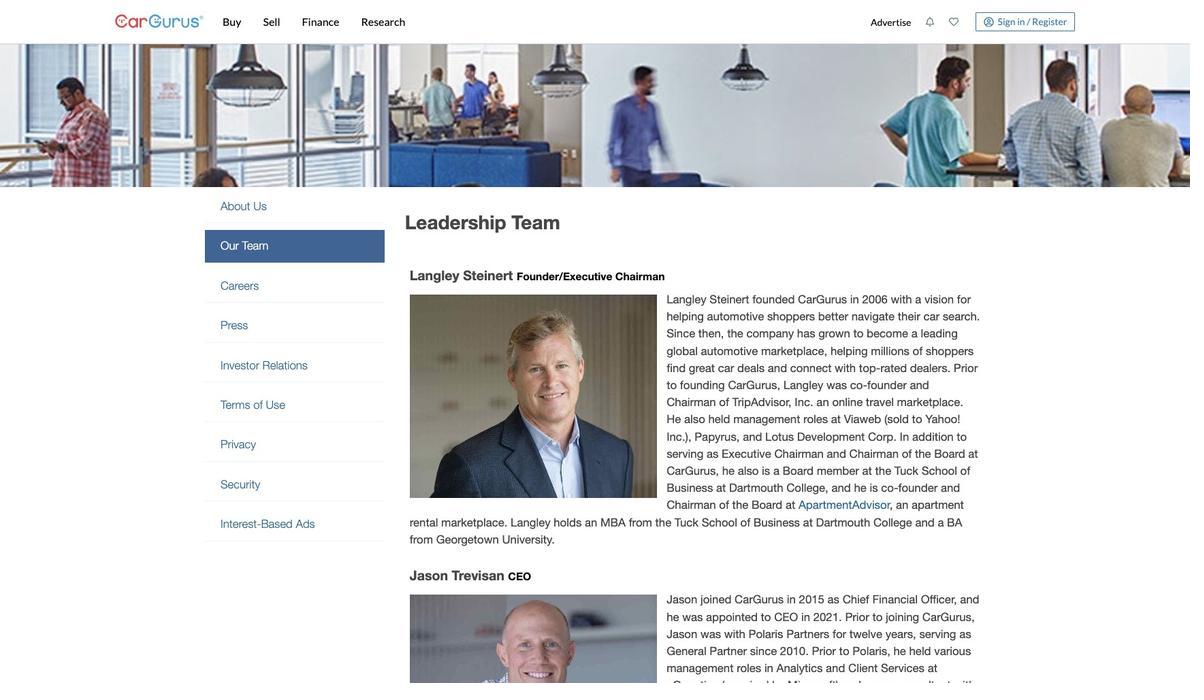 Task type: describe. For each thing, give the bounding box(es) containing it.
marketplace. inside , an apartment rental marketplace. langley holds an mba from the tuck school of business at dartmouth college and a ba from georgetown university.
[[441, 516, 508, 529]]

open notifications image
[[926, 17, 935, 27]]

find
[[667, 361, 686, 375]]

general
[[667, 645, 707, 658]]

appointed
[[706, 611, 758, 624]]

lotus
[[765, 430, 794, 444]]

1 vertical spatial from
[[410, 533, 433, 547]]

founder/executive
[[517, 270, 613, 282]]

jason for trevisan
[[410, 568, 448, 584]]

steinert for founder/executive
[[463, 267, 513, 283]]

a inside , an apartment rental marketplace. langley holds an mba from the tuck school of business at dartmouth college and a ba from georgetown university.
[[938, 516, 944, 529]]

and inside , an apartment rental marketplace. langley holds an mba from the tuck school of business at dartmouth college and a ba from georgetown university.
[[915, 516, 935, 529]]

of inside , an apartment rental marketplace. langley holds an mba from the tuck school of business at dartmouth college and a ba from georgetown university.
[[741, 516, 751, 529]]

school inside , an apartment rental marketplace. langley holds an mba from the tuck school of business at dartmouth college and a ba from georgetown university.
[[702, 516, 737, 529]]

rental
[[410, 516, 438, 529]]

an inside langley steinert founded cargurus in 2006 with a vision for helping automotive shoppers better navigate their car search. since then, the company has grown to become a leading global automotive marketplace, helping millions of shoppers find great car deals and connect with top-rated dealers. prior to founding cargurus, langley was co-founder and chairman of tripadvisor, inc. an online travel marketplace. he also held management roles at viaweb (sold to yahoo! inc.), papyrus, and lotus development corp. in addition to serving as executive chairman and chairman of the board at cargurus, he also is a board member at the tuck school of business at dartmouth college, and he is co-founder and chairman of the board at
[[817, 396, 829, 409]]

privacy
[[221, 438, 256, 452]]

yahoo!
[[926, 413, 960, 427]]

1 vertical spatial board
[[783, 464, 814, 478]]

to up client
[[839, 645, 850, 658]]

held inside jason joined cargurus in 2015 as chief financial officer, and he was appointed to ceo in 2021. prior to joining cargurus, jason was with polaris partners for twelve years, serving as general partner since 2010. prior to polaris, he held various management roles in analytics and client services at aquantive (acquired by microsoft) and was a consultant
[[909, 645, 931, 658]]

investor relations
[[221, 359, 308, 372]]

0 horizontal spatial prior
[[812, 645, 836, 658]]

in inside langley steinert founded cargurus in 2006 with a vision for helping automotive shoppers better navigate their car search. since then, the company has grown to become a leading global automotive marketplace, helping millions of shoppers find great car deals and connect with top-rated dealers. prior to founding cargurus, langley was co-founder and chairman of tripadvisor, inc. an online travel marketplace. he also held management roles at viaweb (sold to yahoo! inc.), papyrus, and lotus development corp. in addition to serving as executive chairman and chairman of the board at cargurus, he also is a board member at the tuck school of business at dartmouth college, and he is co-founder and chairman of the board at
[[850, 293, 859, 306]]

0 horizontal spatial is
[[762, 464, 770, 478]]

2006
[[862, 293, 888, 306]]

sell
[[263, 15, 280, 28]]

rated
[[881, 361, 907, 375]]

apartment
[[912, 499, 964, 512]]

was up partner
[[701, 628, 721, 641]]

analytics
[[777, 662, 823, 676]]

langley up since
[[667, 293, 707, 306]]

0 vertical spatial founder
[[867, 379, 907, 392]]

,
[[890, 499, 893, 512]]

navigate
[[852, 310, 895, 324]]

and up executive
[[743, 430, 762, 444]]

management inside langley steinert founded cargurus in 2006 with a vision for helping automotive shoppers better navigate their car search. since then, the company has grown to become a leading global automotive marketplace, helping millions of shoppers find great car deals and connect with top-rated dealers. prior to founding cargurus, langley was co-founder and chairman of tripadvisor, inc. an online travel marketplace. he also held management roles at viaweb (sold to yahoo! inc.), papyrus, and lotus development corp. in addition to serving as executive chairman and chairman of the board at cargurus, he also is a board member at the tuck school of business at dartmouth college, and he is co-founder and chairman of the board at
[[733, 413, 800, 427]]

careers link
[[205, 270, 385, 302]]

search.
[[943, 310, 980, 324]]

0 vertical spatial automotive
[[707, 310, 764, 324]]

marketplace,
[[761, 344, 828, 358]]

chairman inside langley steinert founder/executive chairman
[[615, 270, 665, 282]]

business inside langley steinert founded cargurus in 2006 with a vision for helping automotive shoppers better navigate their car search. since then, the company has grown to become a leading global automotive marketplace, helping millions of shoppers find great car deals and connect with top-rated dealers. prior to founding cargurus, langley was co-founder and chairman of tripadvisor, inc. an online travel marketplace. he also held management roles at viaweb (sold to yahoo! inc.), papyrus, and lotus development corp. in addition to serving as executive chairman and chairman of the board at cargurus, he also is a board member at the tuck school of business at dartmouth college, and he is co-founder and chairman of the board at
[[667, 482, 713, 495]]

financial
[[873, 593, 918, 607]]

inc.),
[[667, 430, 692, 444]]

for inside jason joined cargurus in 2015 as chief financial officer, and he was appointed to ceo in 2021. prior to joining cargurus, jason was with polaris partners for twelve years, serving as general partner since 2010. prior to polaris, he held various management roles in analytics and client services at aquantive (acquired by microsoft) and was a consultant
[[833, 628, 847, 641]]

a up 'their'
[[915, 293, 922, 306]]

team for leadership team
[[512, 211, 560, 234]]

tuck inside langley steinert founded cargurus in 2006 with a vision for helping automotive shoppers better navigate their car search. since then, the company has grown to become a leading global automotive marketplace, helping millions of shoppers find great car deals and connect with top-rated dealers. prior to founding cargurus, langley was co-founder and chairman of tripadvisor, inc. an online travel marketplace. he also held management roles at viaweb (sold to yahoo! inc.), papyrus, and lotus development corp. in addition to serving as executive chairman and chairman of the board at cargurus, he also is a board member at the tuck school of business at dartmouth college, and he is co-founder and chairman of the board at
[[895, 464, 919, 478]]

1 horizontal spatial shoppers
[[926, 344, 974, 358]]

ceo inside jason joined cargurus in 2015 as chief financial officer, and he was appointed to ceo in 2021. prior to joining cargurus, jason was with polaris partners for twelve years, serving as general partner since 2010. prior to polaris, he held various management roles in analytics and client services at aquantive (acquired by microsoft) and was a consultant
[[774, 611, 798, 624]]

about us link
[[205, 191, 385, 223]]

1 vertical spatial car
[[718, 361, 734, 375]]

2 horizontal spatial as
[[960, 628, 971, 641]]

sign in / register
[[998, 15, 1067, 27]]

for inside langley steinert founded cargurus in 2006 with a vision for helping automotive shoppers better navigate their car search. since then, the company has grown to become a leading global automotive marketplace, helping millions of shoppers find great car deals and connect with top-rated dealers. prior to founding cargurus, langley was co-founder and chairman of tripadvisor, inc. an online travel marketplace. he also held management roles at viaweb (sold to yahoo! inc.), papyrus, and lotus development corp. in addition to serving as executive chairman and chairman of the board at cargurus, he also is a board member at the tuck school of business at dartmouth college, and he is co-founder and chairman of the board at
[[957, 293, 971, 306]]

various
[[934, 645, 971, 658]]

since
[[667, 327, 695, 341]]

0 vertical spatial board
[[934, 447, 965, 461]]

as inside langley steinert founded cargurus in 2006 with a vision for helping automotive shoppers better navigate their car search. since then, the company has grown to become a leading global automotive marketplace, helping millions of shoppers find great car deals and connect with top-rated dealers. prior to founding cargurus, langley was co-founder and chairman of tripadvisor, inc. an online travel marketplace. he also held management roles at viaweb (sold to yahoo! inc.), papyrus, and lotus development corp. in addition to serving as executive chairman and chairman of the board at cargurus, he also is a board member at the tuck school of business at dartmouth college, and he is co-founder and chairman of the board at
[[707, 447, 719, 461]]

1 horizontal spatial cargurus,
[[728, 379, 780, 392]]

0 vertical spatial from
[[629, 516, 652, 529]]

research
[[361, 15, 405, 28]]

company
[[747, 327, 794, 341]]

and up microsoft)
[[826, 662, 845, 676]]

0 horizontal spatial shoppers
[[767, 310, 815, 324]]

our team link
[[205, 230, 385, 263]]

2021.
[[814, 611, 842, 624]]

management inside jason joined cargurus in 2015 as chief financial officer, and he was appointed to ceo in 2021. prior to joining cargurus, jason was with polaris partners for twelve years, serving as general partner since 2010. prior to polaris, he held various management roles in analytics and client services at aquantive (acquired by microsoft) and was a consultant
[[667, 662, 734, 676]]

leadership
[[405, 211, 506, 234]]

(sold
[[884, 413, 909, 427]]

terms of use
[[221, 398, 285, 412]]

cargurus logo homepage link image
[[115, 2, 204, 41]]

investor
[[221, 359, 259, 372]]

menu containing sign in / register
[[864, 3, 1075, 41]]

jason joined cargurus in 2015 as chief financial officer, and he was appointed to ceo in 2021. prior to joining cargurus, jason was with polaris partners for twelve years, serving as general partner since 2010. prior to polaris, he held various management roles in analytics and client services at aquantive (acquired by microsoft) and was a consultant
[[667, 593, 980, 684]]

viaweb
[[844, 413, 881, 427]]

partners
[[787, 628, 830, 641]]

global
[[667, 344, 698, 358]]

0 vertical spatial car
[[924, 310, 940, 324]]

become
[[867, 327, 908, 341]]

founded
[[753, 293, 795, 306]]

langley down leadership
[[410, 267, 459, 283]]

based
[[261, 518, 293, 531]]

2 horizontal spatial an
[[896, 499, 909, 512]]

college
[[874, 516, 912, 529]]

by
[[772, 679, 785, 684]]

chief
[[843, 593, 869, 607]]

connect
[[790, 361, 832, 375]]

development
[[797, 430, 865, 444]]

cargurus inside jason joined cargurus in 2015 as chief financial officer, and he was appointed to ceo in 2021. prior to joining cargurus, jason was with polaris partners for twelve years, serving as general partner since 2010. prior to polaris, he held various management roles in analytics and client services at aquantive (acquired by microsoft) and was a consultant
[[735, 593, 784, 607]]

interest-
[[221, 518, 261, 531]]

1 vertical spatial founder
[[898, 482, 938, 495]]

security
[[221, 478, 260, 492]]

to down the 'yahoo!'
[[957, 430, 967, 444]]

steinert for founded
[[710, 293, 749, 306]]

security link
[[205, 469, 385, 501]]

mba
[[601, 516, 626, 529]]

buy button
[[212, 0, 252, 44]]

team for our team
[[242, 239, 269, 253]]

terms of use link
[[205, 389, 385, 422]]

inc.
[[795, 396, 814, 409]]

finance
[[302, 15, 339, 28]]

twelve
[[850, 628, 882, 641]]

jason for joined
[[667, 593, 697, 607]]

he
[[667, 413, 681, 427]]

advertise
[[871, 16, 911, 28]]

langley up inc. on the right
[[784, 379, 823, 392]]

aquantive
[[667, 679, 718, 684]]

vision
[[925, 293, 954, 306]]

terms
[[221, 398, 250, 412]]

the right then, at right
[[727, 327, 743, 341]]

1 vertical spatial is
[[870, 482, 878, 495]]

tuck inside , an apartment rental marketplace. langley holds an mba from the tuck school of business at dartmouth college and a ba from georgetown university.
[[675, 516, 699, 529]]

polaris,
[[853, 645, 891, 658]]

prior inside langley steinert founded cargurus in 2006 with a vision for helping automotive shoppers better navigate their car search. since then, the company has grown to become a leading global automotive marketplace, helping millions of shoppers find great car deals and connect with top-rated dealers. prior to founding cargurus, langley was co-founder and chairman of tripadvisor, inc. an online travel marketplace. he also held management roles at viaweb (sold to yahoo! inc.), papyrus, and lotus development corp. in addition to serving as executive chairman and chairman of the board at cargurus, he also is a board member at the tuck school of business at dartmouth college, and he is co-founder and chairman of the board at
[[954, 361, 978, 375]]

about us
[[221, 200, 267, 213]]

to down find
[[667, 379, 677, 392]]

1 vertical spatial automotive
[[701, 344, 758, 358]]

leadership team
[[405, 211, 560, 234]]

advertise link
[[864, 3, 919, 41]]

corp.
[[868, 430, 897, 444]]

founding
[[680, 379, 725, 392]]

tripadvisor,
[[732, 396, 792, 409]]

2 vertical spatial an
[[585, 516, 597, 529]]

0 horizontal spatial helping
[[667, 310, 704, 324]]

a inside jason joined cargurus in 2015 as chief financial officer, and he was appointed to ceo in 2021. prior to joining cargurus, jason was with polaris partners for twelve years, serving as general partner since 2010. prior to polaris, he held various management roles in analytics and client services at aquantive (acquired by microsoft) and was a consultant
[[888, 679, 894, 684]]

the inside , an apartment rental marketplace. langley holds an mba from the tuck school of business at dartmouth college and a ba from georgetown university.
[[655, 516, 672, 529]]

then,
[[699, 327, 724, 341]]

0 vertical spatial also
[[684, 413, 705, 427]]

to right (sold
[[912, 413, 922, 427]]

online
[[832, 396, 863, 409]]

interest-based ads
[[221, 518, 315, 531]]

in up by at the bottom
[[765, 662, 774, 676]]

at inside jason joined cargurus in 2015 as chief financial officer, and he was appointed to ceo in 2021. prior to joining cargurus, jason was with polaris partners for twelve years, serving as general partner since 2010. prior to polaris, he held various management roles in analytics and client services at aquantive (acquired by microsoft) and was a consultant
[[928, 662, 938, 676]]

ceo inside jason trevisan ceo
[[508, 571, 531, 583]]

and up the apartmentadvisor
[[832, 482, 851, 495]]

member
[[817, 464, 859, 478]]

1 vertical spatial as
[[828, 593, 840, 607]]

at inside , an apartment rental marketplace. langley holds an mba from the tuck school of business at dartmouth college and a ba from georgetown university.
[[803, 516, 813, 529]]

1 vertical spatial co-
[[881, 482, 898, 495]]

use
[[266, 398, 285, 412]]

relations
[[263, 359, 308, 372]]



Task type: locate. For each thing, give the bounding box(es) containing it.
business down college,
[[754, 516, 800, 529]]

2 vertical spatial board
[[752, 499, 783, 512]]

0 vertical spatial jason
[[410, 568, 448, 584]]

cargurus
[[798, 293, 847, 306], [735, 593, 784, 607]]

1 vertical spatial also
[[738, 464, 759, 478]]

marketplace.
[[897, 396, 963, 409], [441, 516, 508, 529]]

dealers.
[[910, 361, 951, 375]]

, an apartment rental marketplace. langley holds an mba from the tuck school of business at dartmouth college and a ba from georgetown university.
[[410, 499, 964, 547]]

1 vertical spatial steinert
[[710, 293, 749, 306]]

he down executive
[[722, 464, 735, 478]]

1 vertical spatial shoppers
[[926, 344, 974, 358]]

0 vertical spatial as
[[707, 447, 719, 461]]

our
[[221, 239, 239, 253]]

ba
[[947, 516, 962, 529]]

steinert
[[463, 267, 513, 283], [710, 293, 749, 306]]

car right great
[[718, 361, 734, 375]]

1 horizontal spatial school
[[922, 464, 957, 478]]

1 horizontal spatial ceo
[[774, 611, 798, 624]]

0 vertical spatial shoppers
[[767, 310, 815, 324]]

a down 'their'
[[912, 327, 918, 341]]

ads
[[296, 518, 315, 531]]

in left 2006 at the right top of the page
[[850, 293, 859, 306]]

user icon image
[[984, 17, 994, 27]]

years,
[[886, 628, 916, 641]]

shoppers up has
[[767, 310, 815, 324]]

0 vertical spatial dartmouth
[[729, 482, 783, 495]]

executive
[[722, 447, 771, 461]]

with left top-
[[835, 361, 856, 375]]

press link
[[205, 310, 385, 342]]

1 vertical spatial helping
[[831, 344, 868, 358]]

helping down grown
[[831, 344, 868, 358]]

0 vertical spatial helping
[[667, 310, 704, 324]]

dartmouth inside , an apartment rental marketplace. langley holds an mba from the tuck school of business at dartmouth college and a ba from georgetown university.
[[816, 516, 870, 529]]

travel
[[866, 396, 894, 409]]

the down corp.
[[875, 464, 891, 478]]

co- down top-
[[850, 379, 868, 392]]

a down lotus
[[773, 464, 780, 478]]

for up search.
[[957, 293, 971, 306]]

car
[[924, 310, 940, 324], [718, 361, 734, 375]]

ceo down university.
[[508, 571, 531, 583]]

to up the twelve
[[873, 611, 883, 624]]

1 horizontal spatial held
[[909, 645, 931, 658]]

also down executive
[[738, 464, 759, 478]]

and down dealers. at the right bottom of page
[[910, 379, 929, 392]]

0 horizontal spatial steinert
[[463, 267, 513, 283]]

in left 2015
[[787, 593, 796, 607]]

1 horizontal spatial prior
[[845, 611, 869, 624]]

co-
[[850, 379, 868, 392], [881, 482, 898, 495]]

1 horizontal spatial dartmouth
[[816, 516, 870, 529]]

millions
[[871, 344, 910, 358]]

also right he
[[684, 413, 705, 427]]

serving up various
[[920, 628, 956, 641]]

a down services
[[888, 679, 894, 684]]

roles down inc. on the right
[[804, 413, 828, 427]]

1 horizontal spatial business
[[754, 516, 800, 529]]

2010.
[[780, 645, 809, 658]]

jason left trevisan
[[410, 568, 448, 584]]

0 horizontal spatial an
[[585, 516, 597, 529]]

0 vertical spatial cargurus
[[798, 293, 847, 306]]

0 horizontal spatial school
[[702, 516, 737, 529]]

1 horizontal spatial from
[[629, 516, 652, 529]]

cargurus logo homepage link link
[[115, 2, 204, 41]]

business inside , an apartment rental marketplace. langley holds an mba from the tuck school of business at dartmouth college and a ba from georgetown university.
[[754, 516, 800, 529]]

prior right dealers. at the right bottom of page
[[954, 361, 978, 375]]

board down executive
[[752, 499, 783, 512]]

cargurus,
[[728, 379, 780, 392], [667, 464, 719, 478], [923, 611, 975, 624]]

was up online
[[827, 379, 847, 392]]

leading
[[921, 327, 958, 341]]

1 vertical spatial school
[[702, 516, 737, 529]]

1 vertical spatial menu
[[205, 191, 385, 542]]

0 vertical spatial business
[[667, 482, 713, 495]]

business
[[667, 482, 713, 495], [754, 516, 800, 529]]

management up aquantive
[[667, 662, 734, 676]]

cargurus inside langley steinert founded cargurus in 2006 with a vision for helping automotive shoppers better navigate their car search. since then, the company has grown to become a leading global automotive marketplace, helping millions of shoppers find great car deals and connect with top-rated dealers. prior to founding cargurus, langley was co-founder and chairman of tripadvisor, inc. an online travel marketplace. he also held management roles at viaweb (sold to yahoo! inc.), papyrus, and lotus development corp. in addition to serving as executive chairman and chairman of the board at cargurus, he also is a board member at the tuck school of business at dartmouth college, and he is co-founder and chairman of the board at
[[798, 293, 847, 306]]

dartmouth inside langley steinert founded cargurus in 2006 with a vision for helping automotive shoppers better navigate their car search. since then, the company has grown to become a leading global automotive marketplace, helping millions of shoppers find great car deals and connect with top-rated dealers. prior to founding cargurus, langley was co-founder and chairman of tripadvisor, inc. an online travel marketplace. he also held management roles at viaweb (sold to yahoo! inc.), papyrus, and lotus development corp. in addition to serving as executive chairman and chairman of the board at cargurus, he also is a board member at the tuck school of business at dartmouth college, and he is co-founder and chairman of the board at
[[729, 482, 783, 495]]

0 horizontal spatial menu
[[205, 191, 385, 542]]

business up , an apartment rental marketplace. langley holds an mba from the tuck school of business at dartmouth college and a ba from georgetown university.
[[667, 482, 713, 495]]

1 horizontal spatial steinert
[[710, 293, 749, 306]]

1 horizontal spatial also
[[738, 464, 759, 478]]

helping up since
[[667, 310, 704, 324]]

has
[[797, 327, 815, 341]]

our team
[[221, 239, 269, 253]]

buy
[[223, 15, 241, 28]]

to up the polaris
[[761, 611, 771, 624]]

board
[[934, 447, 965, 461], [783, 464, 814, 478], [752, 499, 783, 512]]

grown
[[819, 327, 850, 341]]

steinert up then, at right
[[710, 293, 749, 306]]

0 vertical spatial management
[[733, 413, 800, 427]]

privacy link
[[205, 429, 385, 461]]

held
[[708, 413, 730, 427], [909, 645, 931, 658]]

0 vertical spatial tuck
[[895, 464, 919, 478]]

0 vertical spatial marketplace.
[[897, 396, 963, 409]]

1 vertical spatial tuck
[[675, 516, 699, 529]]

1 horizontal spatial tuck
[[895, 464, 919, 478]]

is
[[762, 464, 770, 478], [870, 482, 878, 495]]

was inside langley steinert founded cargurus in 2006 with a vision for helping automotive shoppers better navigate their car search. since then, the company has grown to become a leading global automotive marketplace, helping millions of shoppers find great car deals and connect with top-rated dealers. prior to founding cargurus, langley was co-founder and chairman of tripadvisor, inc. an online travel marketplace. he also held management roles at viaweb (sold to yahoo! inc.), papyrus, and lotus development corp. in addition to serving as executive chairman and chairman of the board at cargurus, he also is a board member at the tuck school of business at dartmouth college, and he is co-founder and chairman of the board at
[[827, 379, 847, 392]]

he up general
[[667, 611, 679, 624]]

0 vertical spatial ceo
[[508, 571, 531, 583]]

top-
[[859, 361, 881, 375]]

jason
[[410, 568, 448, 584], [667, 593, 697, 607], [667, 628, 697, 641]]

and down client
[[842, 679, 861, 684]]

0 vertical spatial steinert
[[463, 267, 513, 283]]

finance button
[[291, 0, 350, 44]]

prior
[[954, 361, 978, 375], [845, 611, 869, 624], [812, 645, 836, 658]]

sign in / register link
[[976, 12, 1075, 31]]

of inside menu
[[253, 398, 263, 412]]

automotive down then, at right
[[701, 344, 758, 358]]

1 horizontal spatial for
[[957, 293, 971, 306]]

since
[[750, 645, 777, 658]]

to down navigate
[[854, 327, 864, 341]]

held inside langley steinert founded cargurus in 2006 with a vision for helping automotive shoppers better navigate their car search. since then, the company has grown to become a leading global automotive marketplace, helping millions of shoppers find great car deals and connect with top-rated dealers. prior to founding cargurus, langley was co-founder and chairman of tripadvisor, inc. an online travel marketplace. he also held management roles at viaweb (sold to yahoo! inc.), papyrus, and lotus development corp. in addition to serving as executive chairman and chairman of the board at cargurus, he also is a board member at the tuck school of business at dartmouth college, and he is co-founder and chairman of the board at
[[708, 413, 730, 427]]

was down client
[[865, 679, 885, 684]]

roles up (acquired
[[737, 662, 761, 676]]

0 horizontal spatial cargurus,
[[667, 464, 719, 478]]

langley steinert founder/executive chairman
[[410, 267, 665, 283]]

0 horizontal spatial serving
[[667, 447, 704, 461]]

with down appointed
[[724, 628, 746, 641]]

1 vertical spatial cargurus
[[735, 593, 784, 607]]

roles inside langley steinert founded cargurus in 2006 with a vision for helping automotive shoppers better navigate their car search. since then, the company has grown to become a leading global automotive marketplace, helping millions of shoppers find great car deals and connect with top-rated dealers. prior to founding cargurus, langley was co-founder and chairman of tripadvisor, inc. an online travel marketplace. he also held management roles at viaweb (sold to yahoo! inc.), papyrus, and lotus development corp. in addition to serving as executive chairman and chairman of the board at cargurus, he also is a board member at the tuck school of business at dartmouth college, and he is co-founder and chairman of the board at
[[804, 413, 828, 427]]

deals
[[737, 361, 765, 375]]

cargurus up appointed
[[735, 593, 784, 607]]

0 vertical spatial roles
[[804, 413, 828, 427]]

university.
[[502, 533, 555, 547]]

1 vertical spatial for
[[833, 628, 847, 641]]

is down executive
[[762, 464, 770, 478]]

menu bar
[[204, 0, 864, 44]]

client
[[848, 662, 878, 676]]

1 horizontal spatial roles
[[804, 413, 828, 427]]

menu bar containing buy
[[204, 0, 864, 44]]

in left / at the top of page
[[1017, 15, 1025, 27]]

2 vertical spatial cargurus,
[[923, 611, 975, 624]]

0 vertical spatial co-
[[850, 379, 868, 392]]

automotive up then, at right
[[707, 310, 764, 324]]

0 vertical spatial school
[[922, 464, 957, 478]]

0 vertical spatial cargurus,
[[728, 379, 780, 392]]

with up 'their'
[[891, 293, 912, 306]]

marketplace. up the 'yahoo!'
[[897, 396, 963, 409]]

an left mba
[[585, 516, 597, 529]]

polaris
[[749, 628, 783, 641]]

great
[[689, 361, 715, 375]]

prior down partners
[[812, 645, 836, 658]]

0 horizontal spatial business
[[667, 482, 713, 495]]

an
[[817, 396, 829, 409], [896, 499, 909, 512], [585, 516, 597, 529]]

management down tripadvisor,
[[733, 413, 800, 427]]

0 vertical spatial menu
[[864, 3, 1075, 41]]

college,
[[787, 482, 829, 495]]

0 horizontal spatial marketplace.
[[441, 516, 508, 529]]

2 horizontal spatial cargurus,
[[923, 611, 975, 624]]

0 vertical spatial held
[[708, 413, 730, 427]]

and down marketplace,
[[768, 361, 787, 375]]

team right our
[[242, 239, 269, 253]]

1 vertical spatial cargurus,
[[667, 464, 719, 478]]

from
[[629, 516, 652, 529], [410, 533, 433, 547]]

joining
[[886, 611, 919, 624]]

held up papyrus,
[[708, 413, 730, 427]]

their
[[898, 310, 920, 324]]

school inside langley steinert founded cargurus in 2006 with a vision for helping automotive shoppers better navigate their car search. since then, the company has grown to become a leading global automotive marketplace, helping millions of shoppers find great car deals and connect with top-rated dealers. prior to founding cargurus, langley was co-founder and chairman of tripadvisor, inc. an online travel marketplace. he also held management roles at viaweb (sold to yahoo! inc.), papyrus, and lotus development corp. in addition to serving as executive chairman and chairman of the board at cargurus, he also is a board member at the tuck school of business at dartmouth college, and he is co-founder and chairman of the board at
[[922, 464, 957, 478]]

1 horizontal spatial with
[[835, 361, 856, 375]]

0 horizontal spatial also
[[684, 413, 705, 427]]

a left ba
[[938, 516, 944, 529]]

langley
[[410, 267, 459, 283], [667, 293, 707, 306], [784, 379, 823, 392], [511, 516, 551, 529]]

jason left joined
[[667, 593, 697, 607]]

menu
[[864, 3, 1075, 41], [205, 191, 385, 542]]

1 vertical spatial jason
[[667, 593, 697, 607]]

serving inside jason joined cargurus in 2015 as chief financial officer, and he was appointed to ceo in 2021. prior to joining cargurus, jason was with polaris partners for twelve years, serving as general partner since 2010. prior to polaris, he held various management roles in analytics and client services at aquantive (acquired by microsoft) and was a consultant
[[920, 628, 956, 641]]

roles inside jason joined cargurus in 2015 as chief financial officer, and he was appointed to ceo in 2021. prior to joining cargurus, jason was with polaris partners for twelve years, serving as general partner since 2010. prior to polaris, he held various management roles in analytics and client services at aquantive (acquired by microsoft) and was a consultant
[[737, 662, 761, 676]]

langley inside , an apartment rental marketplace. langley holds an mba from the tuck school of business at dartmouth college and a ba from georgetown university.
[[511, 516, 551, 529]]

2 vertical spatial with
[[724, 628, 746, 641]]

menu containing about us
[[205, 191, 385, 542]]

2 horizontal spatial with
[[891, 293, 912, 306]]

officer,
[[921, 593, 957, 607]]

leadership team element
[[405, 258, 986, 684]]

also
[[684, 413, 705, 427], [738, 464, 759, 478]]

an right ,
[[896, 499, 909, 512]]

trevisan
[[452, 568, 504, 584]]

serving down "inc.),"
[[667, 447, 704, 461]]

ceo
[[508, 571, 531, 583], [774, 611, 798, 624]]

partner
[[710, 645, 747, 658]]

0 horizontal spatial as
[[707, 447, 719, 461]]

1 vertical spatial prior
[[845, 611, 869, 624]]

langley up university.
[[511, 516, 551, 529]]

board up college,
[[783, 464, 814, 478]]

us
[[253, 200, 267, 213]]

1 horizontal spatial menu
[[864, 3, 1075, 41]]

and up 'apartment'
[[941, 482, 960, 495]]

prior down chief
[[845, 611, 869, 624]]

0 vertical spatial team
[[512, 211, 560, 234]]

1 horizontal spatial cargurus
[[798, 293, 847, 306]]

the down "addition"
[[915, 447, 931, 461]]

dartmouth down the apartmentadvisor
[[816, 516, 870, 529]]

held up services
[[909, 645, 931, 658]]

from down rental
[[410, 533, 433, 547]]

with inside jason joined cargurus in 2015 as chief financial officer, and he was appointed to ceo in 2021. prior to joining cargurus, jason was with polaris partners for twelve years, serving as general partner since 2010. prior to polaris, he held various management roles in analytics and client services at aquantive (acquired by microsoft) and was a consultant
[[724, 628, 746, 641]]

and up member in the right of the page
[[827, 447, 846, 461]]

2 vertical spatial jason
[[667, 628, 697, 641]]

0 vertical spatial with
[[891, 293, 912, 306]]

he down years,
[[894, 645, 906, 658]]

in up partners
[[801, 611, 810, 624]]

saved cars image
[[950, 17, 959, 27]]

0 horizontal spatial car
[[718, 361, 734, 375]]

0 horizontal spatial cargurus
[[735, 593, 784, 607]]

0 vertical spatial is
[[762, 464, 770, 478]]

as up 2021.
[[828, 593, 840, 607]]

0 vertical spatial prior
[[954, 361, 978, 375]]

from right mba
[[629, 516, 652, 529]]

services
[[881, 662, 925, 676]]

microsoft)
[[788, 679, 839, 684]]

roles
[[804, 413, 828, 427], [737, 662, 761, 676]]

board down "addition"
[[934, 447, 965, 461]]

as up various
[[960, 628, 971, 641]]

0 horizontal spatial with
[[724, 628, 746, 641]]

0 horizontal spatial team
[[242, 239, 269, 253]]

car down vision
[[924, 310, 940, 324]]

2 vertical spatial as
[[960, 628, 971, 641]]

school
[[922, 464, 957, 478], [702, 516, 737, 529]]

register
[[1032, 15, 1067, 27]]

1 vertical spatial roles
[[737, 662, 761, 676]]

1 horizontal spatial co-
[[881, 482, 898, 495]]

1 horizontal spatial team
[[512, 211, 560, 234]]

founder
[[867, 379, 907, 392], [898, 482, 938, 495]]

1 vertical spatial management
[[667, 662, 734, 676]]

at
[[831, 413, 841, 427], [969, 447, 978, 461], [862, 464, 872, 478], [716, 482, 726, 495], [786, 499, 796, 512], [803, 516, 813, 529], [928, 662, 938, 676]]

founder down rated
[[867, 379, 907, 392]]

1 vertical spatial dartmouth
[[816, 516, 870, 529]]

co- up ,
[[881, 482, 898, 495]]

and right officer,
[[960, 593, 980, 607]]

georgetown
[[436, 533, 499, 547]]

press
[[221, 319, 248, 332]]

serving
[[667, 447, 704, 461], [920, 628, 956, 641]]

jason up general
[[667, 628, 697, 641]]

0 horizontal spatial co-
[[850, 379, 868, 392]]

cargurus, inside jason joined cargurus in 2015 as chief financial officer, and he was appointed to ceo in 2021. prior to joining cargurus, jason was with polaris partners for twelve years, serving as general partner since 2010. prior to polaris, he held various management roles in analytics and client services at aquantive (acquired by microsoft) and was a consultant
[[923, 611, 975, 624]]

0 horizontal spatial tuck
[[675, 516, 699, 529]]

0 horizontal spatial dartmouth
[[729, 482, 783, 495]]

he up the apartmentadvisor
[[854, 482, 867, 495]]

0 vertical spatial an
[[817, 396, 829, 409]]

marketplace. inside langley steinert founded cargurus in 2006 with a vision for helping automotive shoppers better navigate their car search. since then, the company has grown to become a leading global automotive marketplace, helping millions of shoppers find great car deals and connect with top-rated dealers. prior to founding cargurus, langley was co-founder and chairman of tripadvisor, inc. an online travel marketplace. he also held management roles at viaweb (sold to yahoo! inc.), papyrus, and lotus development corp. in addition to serving as executive chairman and chairman of the board at cargurus, he also is a board member at the tuck school of business at dartmouth college, and he is co-founder and chairman of the board at
[[897, 396, 963, 409]]

marketplace. up 'georgetown'
[[441, 516, 508, 529]]

with
[[891, 293, 912, 306], [835, 361, 856, 375], [724, 628, 746, 641]]

and
[[768, 361, 787, 375], [910, 379, 929, 392], [743, 430, 762, 444], [827, 447, 846, 461], [832, 482, 851, 495], [941, 482, 960, 495], [915, 516, 935, 529], [960, 593, 980, 607], [826, 662, 845, 676], [842, 679, 861, 684]]

of
[[913, 344, 923, 358], [719, 396, 729, 409], [253, 398, 263, 412], [902, 447, 912, 461], [960, 464, 970, 478], [719, 499, 729, 512], [741, 516, 751, 529]]

tuck
[[895, 464, 919, 478], [675, 516, 699, 529]]

is up apartmentadvisor link
[[870, 482, 878, 495]]

cargurus, down the deals
[[728, 379, 780, 392]]

0 vertical spatial for
[[957, 293, 971, 306]]

as down papyrus,
[[707, 447, 719, 461]]

for down 2021.
[[833, 628, 847, 641]]

the down executive
[[732, 499, 749, 512]]

was down joined
[[682, 611, 703, 624]]

dartmouth down executive
[[729, 482, 783, 495]]

shoppers down leading
[[926, 344, 974, 358]]

apartmentadvisor link
[[799, 499, 890, 512]]

the right mba
[[655, 516, 672, 529]]

1 horizontal spatial as
[[828, 593, 840, 607]]

serving inside langley steinert founded cargurus in 2006 with a vision for helping automotive shoppers better navigate their car search. since then, the company has grown to become a leading global automotive marketplace, helping millions of shoppers find great car deals and connect with top-rated dealers. prior to founding cargurus, langley was co-founder and chairman of tripadvisor, inc. an online travel marketplace. he also held management roles at viaweb (sold to yahoo! inc.), papyrus, and lotus development corp. in addition to serving as executive chairman and chairman of the board at cargurus, he also is a board member at the tuck school of business at dartmouth college, and he is co-founder and chairman of the board at
[[667, 447, 704, 461]]

1 vertical spatial business
[[754, 516, 800, 529]]

in inside menu
[[1017, 15, 1025, 27]]

an right inc. on the right
[[817, 396, 829, 409]]

addition
[[912, 430, 954, 444]]

founder up 'apartment'
[[898, 482, 938, 495]]

about
[[221, 200, 250, 213]]

apartmentadvisor
[[799, 499, 890, 512]]

research button
[[350, 0, 416, 44]]

as
[[707, 447, 719, 461], [828, 593, 840, 607], [960, 628, 971, 641]]

interest-based ads link
[[205, 509, 385, 541]]

1 horizontal spatial helping
[[831, 344, 868, 358]]

team up langley steinert founder/executive chairman
[[512, 211, 560, 234]]

steinert inside langley steinert founded cargurus in 2006 with a vision for helping automotive shoppers better navigate their car search. since then, the company has grown to become a leading global automotive marketplace, helping millions of shoppers find great car deals and connect with top-rated dealers. prior to founding cargurus, langley was co-founder and chairman of tripadvisor, inc. an online travel marketplace. he also held management roles at viaweb (sold to yahoo! inc.), papyrus, and lotus development corp. in addition to serving as executive chairman and chairman of the board at cargurus, he also is a board member at the tuck school of business at dartmouth college, and he is co-founder and chairman of the board at
[[710, 293, 749, 306]]



Task type: vqa. For each thing, say whether or not it's contained in the screenshot.
"first"
no



